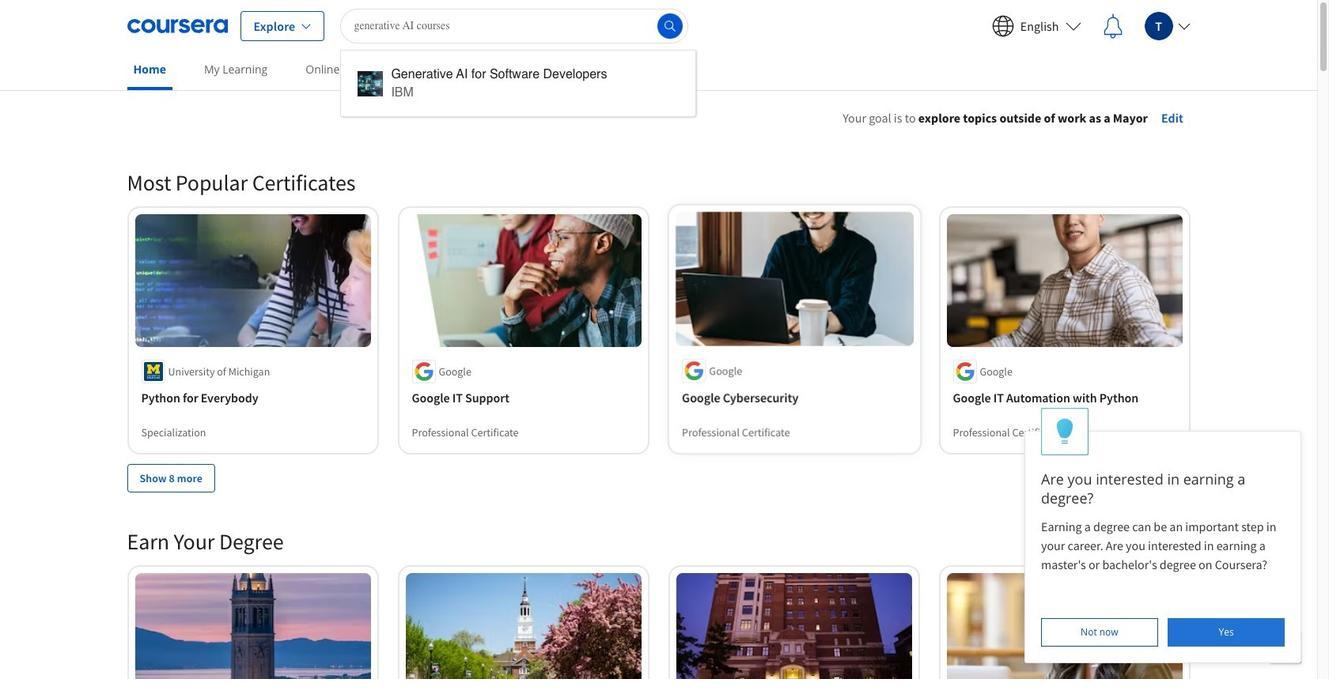 Task type: locate. For each thing, give the bounding box(es) containing it.
suggestion image image
[[358, 71, 383, 97]]

None search field
[[340, 8, 696, 117]]

region
[[752, 131, 1267, 287]]



Task type: vqa. For each thing, say whether or not it's contained in the screenshot.
search box
yes



Task type: describe. For each thing, give the bounding box(es) containing it.
help center image
[[1276, 638, 1295, 657]]

earn your degree collection element
[[117, 502, 1200, 680]]

coursera image
[[127, 13, 227, 38]]

most popular certificates collection element
[[117, 143, 1200, 518]]

What do you want to learn? text field
[[340, 8, 689, 43]]

lightbulb tip image
[[1056, 418, 1073, 446]]

alice element
[[1024, 408, 1301, 664]]



